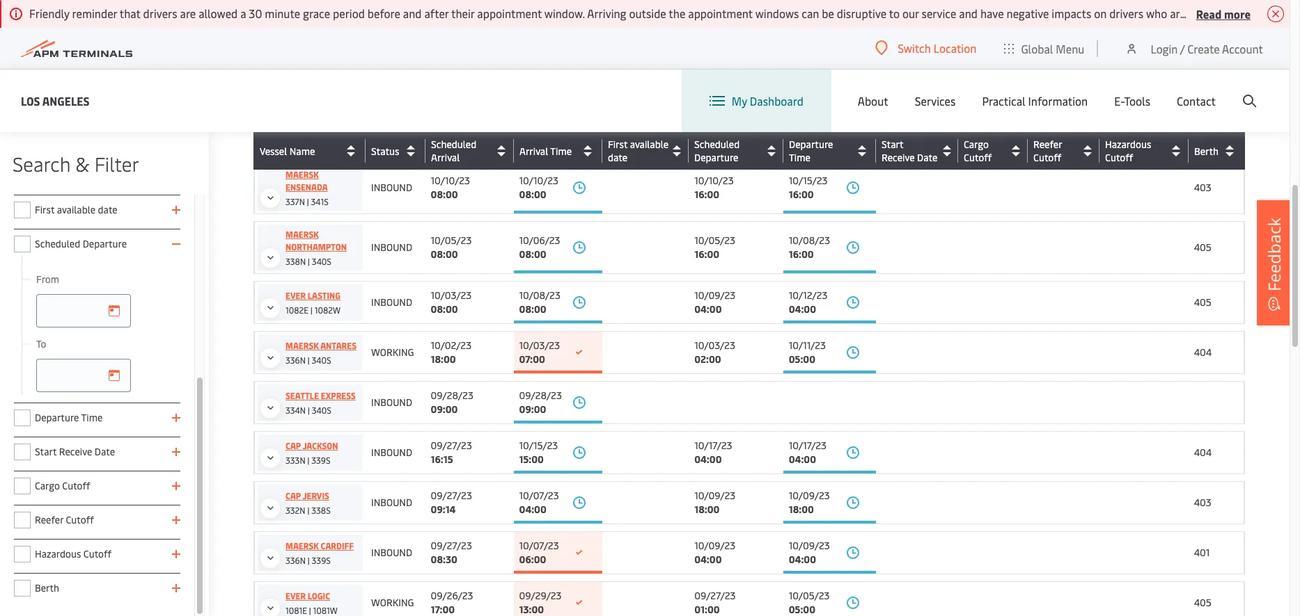 Task type: describe. For each thing, give the bounding box(es) containing it.
my dashboard button
[[709, 70, 803, 132]]

cargo inside cargo cutoff
[[964, 138, 989, 151]]

maersk antares 336n | 340s
[[285, 341, 356, 366]]

maersk ensenada 337n | 341s
[[285, 169, 329, 208]]

10/03/23 for 02:00
[[694, 339, 735, 352]]

vessel name
[[260, 144, 315, 158]]

10/07/23 06:00
[[519, 540, 559, 567]]

18:00 inside 10/02/23 18:00
[[431, 353, 456, 366]]

arrival time button
[[519, 140, 599, 162]]

inbound for 10/05/23 08:00
[[371, 241, 412, 254]]

1 09:00 from the left
[[431, 403, 458, 416]]

practical
[[982, 93, 1025, 109]]

scheduled arrival button
[[431, 138, 510, 164]]

scheduled departure button
[[694, 138, 780, 164]]

my dashboard
[[732, 93, 803, 109]]

1 horizontal spatial cargo cutoff
[[964, 138, 992, 164]]

berth button
[[1194, 140, 1241, 162]]

2 horizontal spatial 10/12/23
[[789, 289, 827, 302]]

10/15/23 15:00
[[519, 439, 558, 467]]

los angeles
[[21, 93, 90, 108]]

08:30
[[431, 554, 457, 567]]

10/15/23 for 02:00
[[789, 119, 828, 132]]

global menu
[[1021, 41, 1084, 56]]

ever for ever lucky 1083e | 1083w
[[285, 120, 306, 132]]

403 for 10/15/23
[[1194, 181, 1211, 194]]

10/03/23 for 07:00
[[519, 339, 560, 352]]

10/06/23 08:00
[[519, 234, 560, 261]]

impacts
[[1052, 6, 1091, 21]]

1 that from the left
[[120, 6, 140, 21]]

have
[[980, 6, 1004, 21]]

menu
[[1056, 41, 1084, 56]]

date inside first available date
[[608, 151, 627, 164]]

scheduled for scheduled departure 'button' at right
[[694, 138, 740, 151]]

my
[[732, 93, 747, 109]]

0 horizontal spatial receive
[[59, 446, 92, 459]]

outside
[[629, 6, 666, 21]]

0 horizontal spatial hazardous
[[35, 548, 81, 561]]

2 09/28/23 09:00 from the left
[[519, 389, 562, 416]]

cap jackson 333n | 339s
[[285, 441, 338, 467]]

services button
[[915, 70, 956, 132]]

vessel
[[260, 144, 287, 158]]

04:00 inside 10/07/23 04:00
[[519, 503, 546, 517]]

1 vertical spatial cargo
[[35, 480, 60, 493]]

0 horizontal spatial reefer
[[35, 514, 63, 527]]

maersk cardiff 336n | 339s
[[285, 541, 354, 567]]

1 horizontal spatial start receive date
[[882, 138, 938, 164]]

ensenada
[[285, 182, 328, 193]]

logic
[[308, 591, 330, 602]]

jackson
[[303, 441, 338, 452]]

contact
[[1177, 93, 1216, 109]]

| for 10/10/23 08:00
[[307, 196, 309, 208]]

0 horizontal spatial 10/12/23
[[431, 19, 469, 32]]

| for 09/28/23 09:00
[[308, 405, 310, 416]]

reefer inside reefer cutoff button
[[1033, 138, 1062, 151]]

allowed
[[199, 6, 238, 21]]

2 10/09/23 18:00 from the left
[[789, 490, 830, 517]]

10/05/23 for 08:00
[[431, 234, 472, 247]]

time for departure time 'button'
[[789, 151, 810, 164]]

1 vertical spatial date
[[95, 446, 115, 459]]

0 horizontal spatial date
[[98, 203, 117, 217]]

departure inside scheduled departure
[[694, 151, 738, 164]]

0 horizontal spatial first available date
[[35, 203, 117, 217]]

status
[[371, 144, 399, 158]]

minute
[[265, 6, 300, 21]]

09/29/23
[[519, 590, 562, 603]]

10/10/23 down "their" on the top
[[431, 69, 470, 82]]

10/09/23 for 10/09/23 04:00
[[694, 540, 736, 553]]

10/10/23 down arrival time
[[519, 174, 558, 187]]

maersk for 10/02/23
[[285, 341, 319, 352]]

1 10/17/23 04:00 from the left
[[694, 439, 732, 467]]

10/12/23 04:00
[[789, 289, 827, 316]]

drivers
[[1244, 6, 1279, 21]]

be
[[822, 6, 834, 21]]

express
[[321, 391, 356, 402]]

| inside ever lucky 1083e | 1083w
[[311, 135, 313, 146]]

02:00 for 10/11/23 02:00
[[694, 83, 721, 96]]

10/09/23 04:00 for 10/09/23
[[694, 540, 736, 567]]

08:00 inside 10/06/23 08:00
[[519, 248, 546, 261]]

1 on from the left
[[1094, 6, 1107, 21]]

angeles
[[42, 93, 90, 108]]

10/11/23 02:00 for 10/15/23
[[694, 119, 731, 146]]

lasting
[[308, 290, 341, 302]]

a
[[240, 6, 246, 21]]

09/27/23 08:30
[[431, 540, 472, 567]]

cardiff
[[321, 541, 354, 552]]

date inside start receive date
[[917, 151, 938, 164]]

10/10/23 down "window."
[[519, 69, 558, 82]]

10/08/23 for 16:00
[[789, 234, 830, 247]]

inbound for 10/03/23 08:00
[[371, 296, 412, 309]]

10/09/23 for 10/12/23 04:00
[[694, 289, 736, 302]]

login / create account link
[[1125, 28, 1263, 69]]

30
[[249, 6, 262, 21]]

2 09:00 from the left
[[519, 403, 546, 416]]

16:00 for 10/05/23 16:00
[[694, 248, 719, 261]]

10/02/23
[[431, 339, 472, 352]]

maersk inside maersk glacier inbound
[[285, 20, 319, 31]]

09/27/23 16:15
[[431, 439, 472, 467]]

our
[[902, 6, 919, 21]]

10/08/23 for 08:00
[[519, 289, 560, 302]]

| for 09/27/23 08:30
[[308, 556, 310, 567]]

09/26/23
[[431, 590, 473, 603]]

cutoff inside the reefer cutoff
[[1033, 151, 1061, 164]]

1 10/09/23 18:00 from the left
[[694, 490, 736, 517]]

337n
[[285, 196, 305, 208]]

departure inside departure time 'button'
[[789, 138, 833, 151]]

global menu button
[[990, 28, 1098, 69]]

0 horizontal spatial 10/17/23
[[519, 19, 557, 32]]

ever logic button
[[260, 590, 338, 617]]

name
[[289, 144, 315, 158]]

0 horizontal spatial reefer cutoff
[[35, 514, 94, 527]]

10/08/23 08:00
[[519, 289, 560, 316]]

0 horizontal spatial departure time
[[35, 412, 103, 425]]

| for 10/02/23 18:00
[[308, 355, 310, 366]]

e-tools button
[[1114, 70, 1150, 132]]

contact button
[[1177, 70, 1216, 132]]

0 vertical spatial hazardous cutoff
[[1105, 138, 1151, 164]]

340s for 09:00
[[312, 405, 331, 416]]

ever logic
[[285, 591, 330, 602]]

10/10/23 16:00
[[694, 174, 734, 201]]

scheduled arrival
[[431, 138, 476, 164]]

arrive
[[1170, 6, 1198, 21]]

10/08/23 16:00
[[789, 234, 830, 261]]

10/10/23 up the scheduled arrival
[[431, 119, 470, 132]]

ever liven
[[285, 70, 330, 81]]

1 10/10/23 08:00 from the left
[[431, 174, 470, 201]]

receive inside button
[[882, 151, 915, 164]]

los
[[21, 93, 40, 108]]

403 for 10/09/23
[[1194, 496, 1211, 510]]

10/09/23 04:00 for 10/12/23
[[694, 289, 736, 316]]

about button
[[858, 70, 888, 132]]

inbound for 09/27/23 08:30
[[371, 547, 412, 560]]

1 vertical spatial cargo cutoff
[[35, 480, 90, 493]]

2 horizontal spatial 10/17/23
[[789, 439, 827, 453]]

1 vertical spatial first
[[35, 203, 54, 217]]

10/10/23 down scheduled departure 'button' at right
[[694, 174, 734, 187]]

e-tools
[[1114, 93, 1150, 109]]

inbound for 09/27/23 16:15
[[371, 446, 412, 460]]

hazardous cutoff button
[[1105, 138, 1185, 164]]

departure time button
[[789, 138, 873, 164]]

0 horizontal spatial scheduled departure
[[35, 237, 127, 251]]

09/27/23 for 09:14
[[431, 490, 472, 503]]

05:00
[[789, 353, 815, 366]]

start receive date button
[[882, 138, 955, 164]]

3 405 from the top
[[1194, 597, 1212, 610]]

10/07/23 for 04:00
[[519, 490, 559, 503]]

dashboard
[[750, 93, 803, 109]]

1 vertical spatial start
[[35, 446, 57, 459]]

working for 10/02/23
[[371, 346, 414, 359]]

| for 09/27/23 09:14
[[307, 506, 309, 517]]

10/03/23 for 08:00
[[431, 289, 472, 302]]

available inside button
[[630, 138, 669, 151]]

2 drivers from the left
[[1109, 6, 1144, 21]]

switch location
[[898, 40, 977, 56]]

10/07/23 04:00
[[519, 490, 559, 517]]

cargo cutoff button
[[964, 138, 1024, 164]]

period
[[333, 6, 365, 21]]

2 appointment from the left
[[688, 6, 753, 21]]

practical information button
[[982, 70, 1088, 132]]

arrival inside the scheduled arrival
[[431, 151, 460, 164]]

filter
[[94, 150, 139, 177]]

1 appointment from the left
[[477, 6, 542, 21]]

read
[[1196, 6, 1222, 21]]

09:14
[[431, 503, 456, 517]]

10/20/23
[[789, 19, 830, 32]]

2 10/10/23 08:00 from the left
[[519, 174, 558, 201]]

10/15/23 16:00
[[789, 174, 828, 201]]

arrival inside button
[[519, 144, 548, 158]]

10/11/23 02:00 for 10/11/23
[[694, 69, 731, 96]]

1 09/28/23 from the left
[[431, 389, 473, 402]]

1 horizontal spatial departure time
[[789, 138, 833, 164]]

inbound for 09/27/23 09:14
[[371, 496, 412, 510]]

seattle express 334n | 340s
[[285, 391, 356, 416]]

1 10/10/23 18:00 from the left
[[431, 119, 470, 146]]

10/03/23 02:00
[[694, 339, 735, 366]]

From text field
[[36, 295, 131, 328]]

339s for 08:30
[[312, 556, 331, 567]]



Task type: vqa. For each thing, say whether or not it's contained in the screenshot.
10/17/23 04:00
yes



Task type: locate. For each thing, give the bounding box(es) containing it.
maersk up "ensenada"
[[285, 169, 319, 180]]

10/10/23 08:00 down the scheduled arrival
[[431, 174, 470, 201]]

0 horizontal spatial available
[[57, 203, 96, 217]]

340s inside seattle express 334n | 340s
[[312, 405, 331, 416]]

1 maersk from the top
[[285, 20, 319, 31]]

10/09/23
[[694, 289, 736, 302], [694, 490, 736, 503], [789, 490, 830, 503], [694, 540, 736, 553], [789, 540, 830, 553]]

1 vertical spatial 339s
[[312, 556, 331, 567]]

inbound left 10/05/23 08:00
[[371, 241, 412, 254]]

2 404 from the top
[[1194, 446, 1212, 460]]

1 340s from the top
[[312, 256, 331, 267]]

date down filter
[[98, 203, 117, 217]]

| inside maersk ensenada 337n | 341s
[[307, 196, 309, 208]]

340s for 18:00
[[312, 355, 331, 366]]

| right 334n on the bottom left
[[308, 405, 310, 416]]

08:00 up 10/02/23
[[431, 303, 458, 316]]

0 horizontal spatial on
[[1094, 6, 1107, 21]]

1 drivers from the left
[[143, 6, 177, 21]]

0 horizontal spatial 10/03/23
[[431, 289, 472, 302]]

departure time down to text field
[[35, 412, 103, 425]]

3 340s from the top
[[312, 405, 331, 416]]

10/12/23 right before
[[431, 19, 469, 32]]

None checkbox
[[14, 410, 31, 427], [14, 444, 31, 461], [14, 547, 31, 563], [14, 581, 31, 597], [14, 410, 31, 427], [14, 444, 31, 461], [14, 547, 31, 563], [14, 581, 31, 597]]

maersk left the 'glacier'
[[285, 20, 319, 31]]

arrival
[[519, 144, 548, 158], [431, 151, 460, 164]]

340s inside maersk antares 336n | 340s
[[312, 355, 331, 366]]

8 inbound from the top
[[371, 496, 412, 510]]

1 horizontal spatial date
[[608, 151, 627, 164]]

10/10/23 up arrival time
[[519, 119, 558, 132]]

| inside maersk cardiff 336n | 339s
[[308, 556, 310, 567]]

maersk for 10/10/23
[[285, 169, 319, 180]]

3 maersk from the top
[[285, 229, 319, 240]]

1083e
[[285, 135, 309, 146]]

1082e
[[285, 305, 309, 316]]

ever up the 1083e
[[285, 120, 306, 132]]

10/03/23 08:00
[[431, 289, 472, 316]]

maersk up northampton
[[285, 229, 319, 240]]

vessel name button
[[260, 140, 362, 162]]

inbound down before
[[371, 26, 412, 39]]

ever for ever liven
[[285, 70, 306, 81]]

1083w
[[315, 135, 341, 146]]

0 vertical spatial date
[[917, 151, 938, 164]]

0 vertical spatial hazardous
[[1105, 138, 1151, 151]]

10/11/23
[[694, 69, 731, 82], [789, 69, 826, 82], [694, 119, 731, 132], [789, 339, 826, 352]]

inbound for 10/10/23 08:00
[[371, 181, 412, 194]]

0 horizontal spatial cargo
[[35, 480, 60, 493]]

2 10/10/23 18:00 from the left
[[519, 119, 558, 146]]

09/28/23 down 07:00
[[519, 389, 562, 402]]

339s inside maersk cardiff 336n | 339s
[[312, 556, 331, 567]]

scheduled departure up 10/10/23 16:00
[[694, 138, 740, 164]]

first right arrival time button on the top left
[[608, 138, 628, 151]]

10/10/23
[[431, 69, 470, 82], [519, 69, 558, 82], [431, 119, 470, 132], [519, 119, 558, 132], [431, 174, 470, 187], [519, 174, 558, 187], [694, 174, 734, 187]]

0 vertical spatial first
[[608, 138, 628, 151]]

0 horizontal spatial 10/10/23 18:00
[[431, 119, 470, 146]]

09/27/23 for 16:15
[[431, 439, 472, 453]]

location
[[934, 40, 977, 56]]

4 inbound from the top
[[371, 241, 412, 254]]

working left 09/26/23
[[371, 597, 414, 610]]

ever lasting 1082e | 1082w
[[285, 290, 341, 316]]

0 vertical spatial start
[[882, 138, 903, 151]]

09:00 up 09/27/23 16:15
[[431, 403, 458, 416]]

2 maersk from the top
[[285, 169, 319, 180]]

0 horizontal spatial date
[[95, 446, 115, 459]]

feedback button
[[1257, 200, 1292, 326]]

1 vertical spatial hazardous cutoff
[[35, 548, 111, 561]]

windows
[[755, 6, 799, 21]]

04:00 inside 10/12/23 04:00
[[789, 303, 816, 316]]

cap inside cap jervis 332n | 338s
[[285, 491, 301, 502]]

seattle
[[285, 391, 319, 402]]

0 vertical spatial scheduled departure
[[694, 138, 740, 164]]

| right the 1083e
[[311, 135, 313, 146]]

0 vertical spatial 10/08/23
[[789, 234, 830, 247]]

1 404 from the top
[[1194, 346, 1212, 359]]

2 405 from the top
[[1194, 296, 1212, 309]]

1 horizontal spatial first
[[608, 138, 628, 151]]

2 340s from the top
[[312, 355, 331, 366]]

0 vertical spatial reefer cutoff
[[1033, 138, 1062, 164]]

339s for 16:15
[[311, 455, 330, 467]]

first available date button
[[608, 138, 685, 164]]

340s for 08:00
[[312, 256, 331, 267]]

0 vertical spatial 405
[[1194, 241, 1212, 254]]

read more
[[1196, 6, 1251, 21]]

maersk for 10/05/23
[[285, 229, 319, 240]]

336n inside maersk antares 336n | 340s
[[285, 355, 306, 366]]

08:00 down arrival time
[[519, 188, 546, 201]]

10/10/23 08:00 down arrival time
[[519, 174, 558, 201]]

| inside cap jackson 333n | 339s
[[307, 455, 309, 467]]

hazardous inside hazardous cutoff button
[[1105, 138, 1151, 151]]

0 vertical spatial 10/15/23
[[789, 119, 828, 132]]

time inside button
[[550, 144, 572, 158]]

5 maersk from the top
[[285, 541, 319, 552]]

0 vertical spatial first available date
[[608, 138, 669, 164]]

0 vertical spatial departure time
[[789, 138, 833, 164]]

to
[[889, 6, 900, 21]]

16:00 inside 10/15/23 16:00
[[789, 188, 814, 201]]

0 vertical spatial available
[[630, 138, 669, 151]]

0 horizontal spatial appointment
[[477, 6, 542, 21]]

inbound down the status button at the top
[[371, 181, 412, 194]]

departure time
[[789, 138, 833, 164], [35, 412, 103, 425]]

and left after
[[403, 6, 422, 21]]

1 horizontal spatial 09/28/23
[[519, 389, 562, 402]]

0 vertical spatial date
[[608, 151, 627, 164]]

appointment right "their" on the top
[[477, 6, 542, 21]]

1 horizontal spatial 10/05/23
[[694, 234, 735, 247]]

close alert image
[[1267, 6, 1284, 22]]

scheduled right the status button at the top
[[431, 138, 476, 151]]

| up ever logic
[[308, 556, 310, 567]]

maersk inside maersk ensenada 337n | 341s
[[285, 169, 319, 180]]

10/05/23 08:00
[[431, 234, 472, 261]]

reefer
[[1033, 138, 1062, 151], [35, 514, 63, 527]]

switch location button
[[875, 40, 977, 56]]

10/10/23 down the scheduled arrival
[[431, 174, 470, 187]]

1 403 from the top
[[1194, 181, 1211, 194]]

1 inbound from the top
[[371, 26, 412, 39]]

maersk inside maersk antares 336n | 340s
[[285, 341, 319, 352]]

2 403 from the top
[[1194, 496, 1211, 510]]

1 vertical spatial 10/08/23
[[519, 289, 560, 302]]

inbound
[[371, 26, 412, 39], [371, 126, 412, 139], [371, 181, 412, 194], [371, 241, 412, 254], [371, 296, 412, 309], [371, 396, 412, 409], [371, 446, 412, 460], [371, 496, 412, 510], [371, 547, 412, 560]]

1 horizontal spatial time
[[550, 144, 572, 158]]

time
[[550, 144, 572, 158], [789, 151, 810, 164], [81, 412, 103, 425]]

336n
[[285, 355, 306, 366], [285, 556, 306, 567]]

5 inbound from the top
[[371, 296, 412, 309]]

0 horizontal spatial that
[[120, 6, 140, 21]]

16:00
[[694, 188, 719, 201], [789, 188, 814, 201], [694, 248, 719, 261], [789, 248, 814, 261]]

10/11/23 02:00 up 10/10/23 16:00
[[694, 119, 731, 146]]

2 and from the left
[[959, 6, 978, 21]]

403 up 401
[[1194, 496, 1211, 510]]

0 vertical spatial working
[[371, 346, 414, 359]]

| for 10/05/23 08:00
[[308, 256, 310, 267]]

1 vertical spatial 405
[[1194, 296, 1212, 309]]

1 horizontal spatial 10/10/23 08:00
[[519, 174, 558, 201]]

0 horizontal spatial 09:00
[[431, 403, 458, 416]]

about
[[858, 93, 888, 109]]

inbound left 09:14
[[371, 496, 412, 510]]

10/06/23
[[519, 234, 560, 247]]

2 339s from the top
[[312, 556, 331, 567]]

02:00 inside 10/15/23 02:00
[[789, 133, 816, 146]]

1 vertical spatial available
[[57, 203, 96, 217]]

10/11/23 02:00 up 10/15/23 02:00
[[789, 69, 826, 96]]

02:00 inside 10/03/23 02:00
[[694, 353, 721, 366]]

1 and from the left
[[403, 6, 422, 21]]

2 10/17/23 04:00 from the left
[[789, 439, 827, 467]]

and left have
[[959, 6, 978, 21]]

0 horizontal spatial 09/28/23
[[431, 389, 473, 402]]

scheduled up 10/10/23 16:00
[[694, 138, 740, 151]]

336n up seattle on the bottom
[[285, 355, 306, 366]]

0 vertical spatial 404
[[1194, 346, 1212, 359]]

ever inside ever lasting 1082e | 1082w
[[285, 290, 306, 302]]

time inside departure time
[[789, 151, 810, 164]]

berth
[[1194, 144, 1219, 158], [35, 582, 59, 595]]

3 inbound from the top
[[371, 181, 412, 194]]

10/07/23 down 15:00
[[519, 490, 559, 503]]

10/15/23
[[789, 119, 828, 132], [789, 174, 828, 187], [519, 439, 558, 453]]

9 inbound from the top
[[371, 547, 412, 560]]

401
[[1194, 547, 1210, 560]]

10/12/23 right the
[[694, 19, 733, 32]]

0 horizontal spatial cargo cutoff
[[35, 480, 90, 493]]

ever inside ever lucky 1083e | 1083w
[[285, 120, 306, 132]]

08:00 up 10/03/23 08:00
[[431, 248, 458, 261]]

appointment right the
[[688, 6, 753, 21]]

date right arrival time button on the top left
[[608, 151, 627, 164]]

reefer cutoff
[[1033, 138, 1062, 164], [35, 514, 94, 527]]

1 336n from the top
[[285, 355, 306, 366]]

1 horizontal spatial 10/09/23 18:00
[[789, 490, 830, 517]]

scheduled for "scheduled arrival" button
[[431, 138, 476, 151]]

1 horizontal spatial date
[[917, 151, 938, 164]]

inbound for 09/28/23 09:00
[[371, 396, 412, 409]]

from
[[36, 273, 59, 286]]

1 horizontal spatial 10/17/23
[[694, 439, 732, 453]]

| left 338s
[[307, 506, 309, 517]]

that
[[120, 6, 140, 21], [1281, 6, 1300, 21]]

1 horizontal spatial on
[[1201, 6, 1214, 21]]

more
[[1224, 6, 1251, 21]]

1 vertical spatial 336n
[[285, 556, 306, 567]]

time for arrival time button on the top left
[[550, 144, 572, 158]]

drivers left are
[[143, 6, 177, 21]]

1 working from the top
[[371, 346, 414, 359]]

ever
[[285, 70, 306, 81], [285, 120, 306, 132], [285, 290, 306, 302], [285, 591, 306, 602]]

0 vertical spatial cap
[[285, 441, 301, 452]]

340s down northampton
[[312, 256, 331, 267]]

339s inside cap jackson 333n | 339s
[[311, 455, 330, 467]]

336n inside maersk cardiff 336n | 339s
[[285, 556, 306, 567]]

2 09/28/23 from the left
[[519, 389, 562, 402]]

1 09/28/23 09:00 from the left
[[431, 389, 473, 416]]

10/05/23 16:00
[[694, 234, 735, 261]]

0 horizontal spatial scheduled
[[35, 237, 80, 251]]

0 vertical spatial cargo
[[964, 138, 989, 151]]

cap up 332n
[[285, 491, 301, 502]]

0 horizontal spatial start receive date
[[35, 446, 115, 459]]

1 ever from the top
[[285, 70, 306, 81]]

10/15/23 02:00
[[789, 119, 828, 146]]

scheduled departure up from
[[35, 237, 127, 251]]

08:00 inside 10/03/23 08:00
[[431, 303, 458, 316]]

340s down express
[[312, 405, 331, 416]]

time.
[[1216, 6, 1241, 21]]

02:00 for 10/15/23 02:00
[[694, 133, 721, 146]]

3 ever from the top
[[285, 290, 306, 302]]

1 horizontal spatial that
[[1281, 6, 1300, 21]]

10/11/23 02:00 left my
[[694, 69, 731, 96]]

login / create account
[[1151, 41, 1263, 56]]

1 vertical spatial first available date
[[35, 203, 117, 217]]

liven
[[308, 70, 330, 81]]

inbound left 16:15
[[371, 446, 412, 460]]

1 vertical spatial 10/07/23
[[519, 540, 559, 553]]

333n
[[285, 455, 305, 467]]

10/09/23 for 10/09/23 18:00
[[694, 490, 736, 503]]

08:00 down 10/06/23
[[519, 248, 546, 261]]

&
[[75, 150, 90, 177]]

that right drivers
[[1281, 6, 1300, 21]]

336n up ever logic
[[285, 556, 306, 567]]

| inside maersk antares 336n | 340s
[[308, 355, 310, 366]]

and
[[403, 6, 422, 21], [959, 6, 978, 21]]

scheduled up from
[[35, 237, 80, 251]]

0 vertical spatial 339s
[[311, 455, 330, 467]]

4 ever from the top
[[285, 591, 306, 602]]

maersk inside the maersk northampton 338n | 340s
[[285, 229, 319, 240]]

09/27/23 for 08:30
[[431, 540, 472, 553]]

405 for 10/08/23
[[1194, 241, 1212, 254]]

0 horizontal spatial 10/17/23 04:00
[[694, 439, 732, 467]]

arrival right "scheduled arrival" button
[[519, 144, 548, 158]]

340s down antares in the bottom of the page
[[312, 355, 331, 366]]

16:00 inside 10/10/23 16:00
[[694, 188, 719, 201]]

receive
[[882, 151, 915, 164], [59, 446, 92, 459]]

16:00 down 10/10/23 16:00
[[694, 248, 719, 261]]

jervis
[[303, 491, 329, 502]]

10/15/23 for 16:00
[[789, 174, 828, 187]]

1 horizontal spatial berth
[[1194, 144, 1219, 158]]

hazardous
[[1105, 138, 1151, 151], [35, 548, 81, 561]]

inbound left 10/03/23 08:00
[[371, 296, 412, 309]]

service
[[922, 6, 956, 21]]

window.
[[544, 6, 585, 21]]

ever up 1082e
[[285, 290, 306, 302]]

1 vertical spatial cap
[[285, 491, 301, 502]]

1 vertical spatial hazardous
[[35, 548, 81, 561]]

0 horizontal spatial 10/08/23
[[519, 289, 560, 302]]

0 horizontal spatial 10/09/23 18:00
[[694, 490, 736, 517]]

| left 341s
[[307, 196, 309, 208]]

08:00 inside 10/05/23 08:00
[[431, 248, 458, 261]]

404
[[1194, 346, 1212, 359], [1194, 446, 1212, 460]]

336n for working
[[285, 355, 306, 366]]

2 336n from the top
[[285, 556, 306, 567]]

09/28/23 09:00 down 07:00
[[519, 389, 562, 416]]

ever for ever lasting 1082e | 1082w
[[285, 290, 306, 302]]

drivers left who
[[1109, 6, 1144, 21]]

1 vertical spatial working
[[371, 597, 414, 610]]

| for 10/03/23 08:00
[[311, 305, 313, 316]]

341s
[[311, 196, 329, 208]]

| for 09/27/23 16:15
[[307, 455, 309, 467]]

7 inbound from the top
[[371, 446, 412, 460]]

1 vertical spatial departure time
[[35, 412, 103, 425]]

| right the 333n
[[307, 455, 309, 467]]

cap for 09/27/23 16:15
[[285, 441, 301, 452]]

339s down jackson
[[311, 455, 330, 467]]

working right antares in the bottom of the page
[[371, 346, 414, 359]]

1 vertical spatial reefer
[[35, 514, 63, 527]]

1 10/07/23 from the top
[[519, 490, 559, 503]]

1 vertical spatial 403
[[1194, 496, 1211, 510]]

departure time up 10/15/23 16:00
[[789, 138, 833, 164]]

16:00 down departure time 'button'
[[789, 188, 814, 201]]

1 405 from the top
[[1194, 241, 1212, 254]]

403 down berth button
[[1194, 181, 1211, 194]]

first inside button
[[608, 138, 628, 151]]

336n for inbound
[[285, 556, 306, 567]]

1 horizontal spatial 10/12/23
[[694, 19, 733, 32]]

None checkbox
[[14, 202, 31, 219], [14, 236, 31, 253], [14, 478, 31, 495], [14, 513, 31, 529], [14, 202, 31, 219], [14, 236, 31, 253], [14, 478, 31, 495], [14, 513, 31, 529]]

2 working from the top
[[371, 597, 414, 610]]

405
[[1194, 241, 1212, 254], [1194, 296, 1212, 309], [1194, 597, 1212, 610]]

tools
[[1124, 93, 1150, 109]]

maersk glacier inbound
[[285, 20, 412, 39]]

grace
[[303, 6, 330, 21]]

02:00 for 10/11/23 05:00
[[694, 353, 721, 366]]

are
[[180, 6, 196, 21]]

10/09/23 18:00
[[694, 490, 736, 517], [789, 490, 830, 517]]

07:00
[[519, 353, 545, 366]]

|
[[311, 135, 313, 146], [307, 196, 309, 208], [308, 256, 310, 267], [311, 305, 313, 316], [308, 355, 310, 366], [308, 405, 310, 416], [307, 455, 309, 467], [307, 506, 309, 517], [308, 556, 310, 567]]

10/11/23 02:00
[[694, 69, 731, 96], [789, 69, 826, 96], [694, 119, 731, 146]]

| up seattle on the bottom
[[308, 355, 310, 366]]

16:00 down scheduled departure 'button' at right
[[694, 188, 719, 201]]

08:00 down the scheduled arrival
[[431, 188, 458, 201]]

search
[[13, 150, 71, 177]]

10/05/23
[[431, 234, 472, 247], [694, 234, 735, 247], [789, 590, 830, 603]]

0 vertical spatial start receive date
[[882, 138, 938, 164]]

10/12/23 down 10/08/23 16:00
[[789, 289, 827, 302]]

0 horizontal spatial 09/28/23 09:00
[[431, 389, 473, 416]]

| right 1082e
[[311, 305, 313, 316]]

| inside cap jervis 332n | 338s
[[307, 506, 309, 517]]

maersk for 09/27/23
[[285, 541, 319, 552]]

15:00
[[519, 453, 544, 467]]

10/08/23 down 10/06/23 08:00
[[519, 289, 560, 302]]

arrival right the status button at the top
[[431, 151, 460, 164]]

1 horizontal spatial arrival
[[519, 144, 548, 158]]

4 maersk from the top
[[285, 341, 319, 352]]

1 horizontal spatial scheduled
[[431, 138, 476, 151]]

| inside seattle express 334n | 340s
[[308, 405, 310, 416]]

16:00 for 10/08/23 16:00
[[789, 248, 814, 261]]

0 horizontal spatial time
[[81, 412, 103, 425]]

10/05/23 for 16:00
[[694, 234, 735, 247]]

1 horizontal spatial drivers
[[1109, 6, 1144, 21]]

404 for 10/17/23
[[1194, 446, 1212, 460]]

| inside ever lasting 1082e | 1082w
[[311, 305, 313, 316]]

cap for 09/27/23 09:14
[[285, 491, 301, 502]]

6 inbound from the top
[[371, 396, 412, 409]]

16:00 inside 10/05/23 16:00
[[694, 248, 719, 261]]

0 horizontal spatial berth
[[35, 582, 59, 595]]

login
[[1151, 41, 1178, 56]]

can
[[802, 6, 819, 21]]

2 ever from the top
[[285, 120, 306, 132]]

that right reminder
[[120, 6, 140, 21]]

1 cap from the top
[[285, 441, 301, 452]]

cap inside cap jackson 333n | 339s
[[285, 441, 301, 452]]

10/08/23 down 10/15/23 16:00
[[789, 234, 830, 247]]

1 vertical spatial receive
[[59, 446, 92, 459]]

friendly
[[29, 6, 69, 21]]

2 on from the left
[[1201, 6, 1214, 21]]

inbound inside maersk glacier inbound
[[371, 26, 412, 39]]

0 horizontal spatial arrival
[[431, 151, 460, 164]]

339s down cardiff
[[312, 556, 331, 567]]

2 that from the left
[[1281, 6, 1300, 21]]

1 horizontal spatial 09:00
[[519, 403, 546, 416]]

16:15
[[431, 453, 453, 467]]

1 horizontal spatial 10/08/23
[[789, 234, 830, 247]]

maersk left cardiff
[[285, 541, 319, 552]]

1 vertical spatial scheduled departure
[[35, 237, 127, 251]]

working for 09/26/23
[[371, 597, 414, 610]]

08:00 inside 10/08/23 08:00
[[519, 303, 546, 316]]

08:00 up the 10/03/23 07:00 at the bottom of page
[[519, 303, 546, 316]]

2 horizontal spatial 10/05/23
[[789, 590, 830, 603]]

1 horizontal spatial hazardous cutoff
[[1105, 138, 1151, 164]]

2 inbound from the top
[[371, 126, 412, 139]]

09:00 up "10/15/23 15:00"
[[519, 403, 546, 416]]

status button
[[371, 140, 422, 162]]

404 for 10/11/23
[[1194, 346, 1212, 359]]

inbound for 10/10/23 18:00
[[371, 126, 412, 139]]

ever liven button
[[260, 70, 341, 97]]

0 horizontal spatial hazardous cutoff
[[35, 548, 111, 561]]

405 for 10/12/23
[[1194, 296, 1212, 309]]

1 horizontal spatial 10/10/23 18:00
[[519, 119, 558, 146]]

inbound left 08:30
[[371, 547, 412, 560]]

09/28/23 down 10/02/23 18:00
[[431, 389, 473, 402]]

ever left logic
[[285, 591, 306, 602]]

0 vertical spatial cargo cutoff
[[964, 138, 992, 164]]

scheduled inside 'button'
[[694, 138, 740, 151]]

los angeles link
[[21, 92, 90, 110]]

10/12/23
[[431, 19, 469, 32], [694, 19, 733, 32], [789, 289, 827, 302]]

create
[[1187, 41, 1220, 56]]

1 horizontal spatial available
[[630, 138, 669, 151]]

09/28/23 09:00 up 09/27/23 16:15
[[431, 389, 473, 416]]

16:00 for 10/15/23 16:00
[[789, 188, 814, 201]]

10/15/23 down departure time 'button'
[[789, 174, 828, 187]]

1 339s from the top
[[311, 455, 330, 467]]

first down search
[[35, 203, 54, 217]]

10/07/23 up 06:00
[[519, 540, 559, 553]]

0 vertical spatial 403
[[1194, 181, 1211, 194]]

1 horizontal spatial 10/17/23 04:00
[[789, 439, 827, 467]]

0 horizontal spatial first
[[35, 203, 54, 217]]

1 horizontal spatial hazardous
[[1105, 138, 1151, 151]]

10/10/23 18:00
[[431, 119, 470, 146], [519, 119, 558, 146]]

332n
[[285, 506, 305, 517]]

maersk inside maersk cardiff 336n | 339s
[[285, 541, 319, 552]]

1 vertical spatial 404
[[1194, 446, 1212, 460]]

arriving
[[587, 6, 626, 21]]

04:00
[[694, 303, 722, 316], [789, 303, 816, 316], [694, 453, 722, 467], [789, 453, 816, 467], [519, 503, 546, 517], [694, 554, 722, 567], [789, 554, 816, 567]]

To text field
[[36, 359, 131, 393]]

/
[[1180, 41, 1185, 56]]

| right the 338n in the top left of the page
[[308, 256, 310, 267]]

on right 'impacts'
[[1094, 6, 1107, 21]]

10/15/23 for 15:00
[[519, 439, 558, 453]]

16:00 up 10/12/23 04:00
[[789, 248, 814, 261]]

berth inside button
[[1194, 144, 1219, 158]]

search & filter
[[13, 150, 139, 177]]

2 cap from the top
[[285, 491, 301, 502]]

scheduled
[[431, 138, 476, 151], [694, 138, 740, 151], [35, 237, 80, 251]]

2 10/07/23 from the top
[[519, 540, 559, 553]]

| inside the maersk northampton 338n | 340s
[[308, 256, 310, 267]]

340s inside the maersk northampton 338n | 340s
[[312, 256, 331, 267]]

ever left "liven"
[[285, 70, 306, 81]]

ever for ever logic
[[285, 591, 306, 602]]

who
[[1146, 6, 1167, 21]]

start inside start receive date
[[882, 138, 903, 151]]

10/15/23 up departure time 'button'
[[789, 119, 828, 132]]

arrival time
[[519, 144, 572, 158]]

10/07/23 for 06:00
[[519, 540, 559, 553]]

16:00 for 10/10/23 16:00
[[694, 188, 719, 201]]

10/15/23 up 15:00
[[519, 439, 558, 453]]

inbound right express
[[371, 396, 412, 409]]

1 horizontal spatial cargo
[[964, 138, 989, 151]]

cargo
[[964, 138, 989, 151], [35, 480, 60, 493]]

inbound up the status button at the top
[[371, 126, 412, 139]]

0 vertical spatial 336n
[[285, 355, 306, 366]]

16:00 inside 10/08/23 16:00
[[789, 248, 814, 261]]

1 horizontal spatial first available date
[[608, 138, 669, 164]]

1 horizontal spatial reefer
[[1033, 138, 1062, 151]]

on left time.
[[1201, 6, 1214, 21]]

maersk down 1082e
[[285, 341, 319, 352]]

1 horizontal spatial scheduled departure
[[694, 138, 740, 164]]

scheduled inside button
[[431, 138, 476, 151]]

339s
[[311, 455, 330, 467], [312, 556, 331, 567]]



